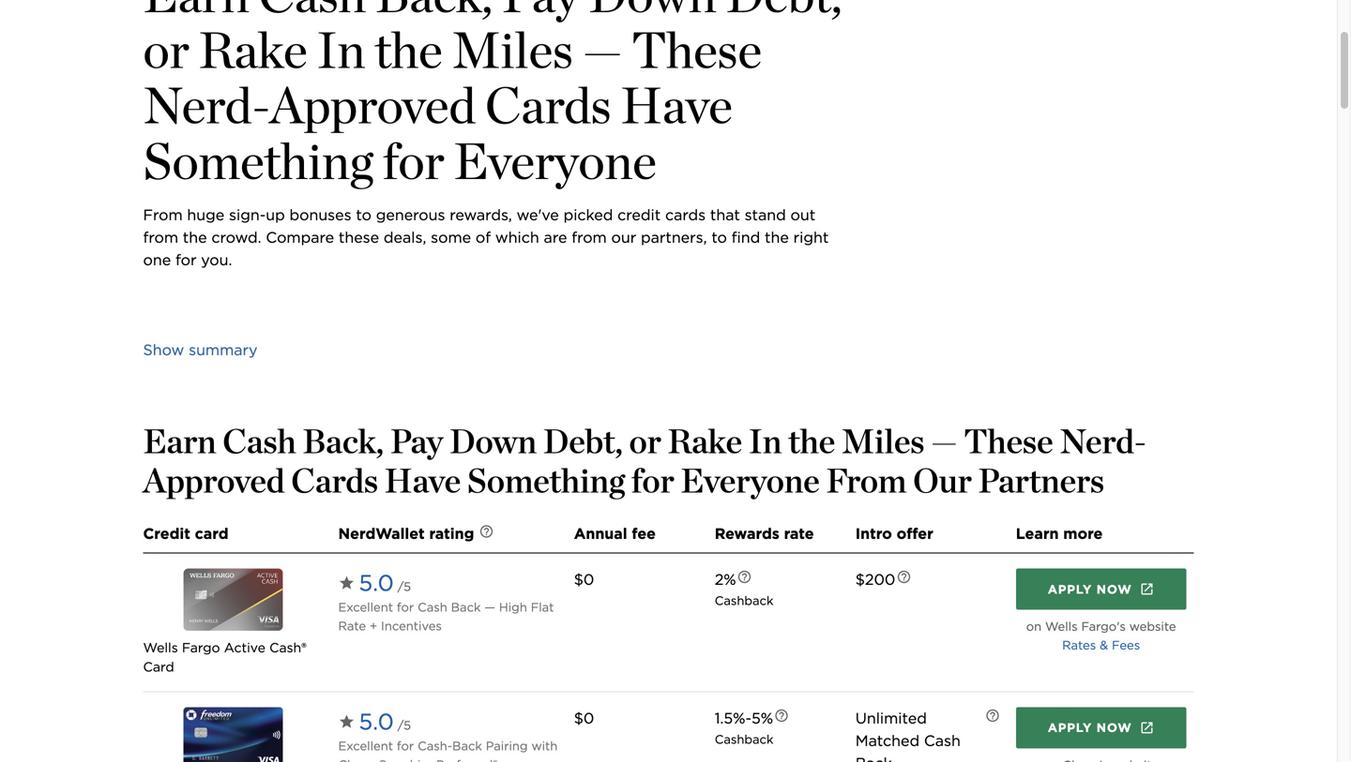 Task type: locate. For each thing, give the bounding box(es) containing it.
from huge sign-up bonuses to generous rewards, we've picked credit cards that stand out from the crowd. compare these deals, some of which are from our partners, to find the right one for you.
[[143, 206, 829, 269]]

rating
[[429, 525, 474, 543]]

0 horizontal spatial have
[[384, 461, 461, 501]]

2 5.0 from the top
[[359, 709, 394, 736]]

5.0 /5 up sapphire
[[359, 709, 411, 736]]

for inside earn cash back, pay down debt, or rake in the miles — these nerd-approved cards have something for everyone
[[382, 130, 444, 191]]

cashback for 1.5%-5%
[[715, 733, 773, 747]]

+
[[370, 619, 377, 634]]

1 apply now from the top
[[1048, 582, 1132, 597]]

1 vertical spatial something
[[467, 461, 625, 501]]

— for earn cash back, pay down debt, or rake in the miles — these nerd-approved cards have something for everyone
[[582, 19, 623, 80]]

1 vertical spatial cashback
[[715, 733, 773, 747]]

0 vertical spatial apply now link
[[1016, 569, 1186, 610]]

1 apply from the top
[[1048, 582, 1092, 597]]

to down that in the right of the page
[[711, 228, 727, 247]]

5.0 /5
[[359, 570, 411, 597], [359, 709, 411, 736]]

back inside unlimited matched cash back
[[855, 755, 892, 763]]

0 horizontal spatial these
[[632, 19, 762, 80]]

0 horizontal spatial in
[[317, 19, 365, 80]]

show summary button
[[143, 320, 1194, 380]]

excellent for up +
[[338, 601, 418, 615]]

— inside earn cash back, pay down debt, or rake in the miles — these nerd-approved cards have something for everyone
[[582, 19, 623, 80]]

cards inside earn cash back, pay down debt, or rake in the miles — these nerd-approved cards have something for everyone
[[485, 75, 611, 136]]

0 vertical spatial now
[[1097, 582, 1132, 597]]

0 vertical spatial cards
[[485, 75, 611, 136]]

1 vertical spatial rake
[[667, 421, 742, 462]]

1 vertical spatial /5
[[398, 718, 411, 733]]

something inside earn cash back, pay down debt, or rake in the miles — these nerd- approved cards have something for everyone from our partners
[[467, 461, 625, 501]]

1 horizontal spatial wells
[[1045, 620, 1078, 634]]

show summary
[[143, 341, 258, 359]]

the
[[375, 19, 443, 80], [183, 228, 207, 247], [765, 228, 789, 247], [788, 421, 835, 462]]

nerd-
[[143, 75, 270, 136], [1060, 421, 1146, 462]]

2 $0 from the top
[[574, 710, 594, 728]]

now
[[1097, 582, 1132, 597], [1097, 721, 1132, 736]]

1 horizontal spatial pay
[[502, 0, 579, 24]]

0 horizontal spatial everyone
[[454, 130, 657, 191]]

have
[[621, 75, 733, 136], [384, 461, 461, 501]]

in for earn cash back, pay down debt, or rake in the miles — these nerd- approved cards have something for everyone from our partners
[[748, 421, 782, 462]]

debt, inside earn cash back, pay down debt, or rake in the miles — these nerd- approved cards have something for everyone from our partners
[[543, 421, 623, 462]]

back, inside earn cash back, pay down debt, or rake in the miles — these nerd-approved cards have something for everyone
[[375, 0, 493, 24]]

apply for $200
[[1048, 582, 1092, 597]]

1 excellent from the top
[[338, 601, 393, 615]]

1 cashback from the top
[[715, 594, 773, 608]]

approved inside earn cash back, pay down debt, or rake in the miles — these nerd- approved cards have something for everyone from our partners
[[143, 461, 285, 501]]

5%
[[752, 710, 773, 728]]

2 5.0 /5 from the top
[[359, 709, 411, 736]]

everyone inside earn cash back, pay down debt, or rake in the miles — these nerd- approved cards have something for everyone from our partners
[[680, 461, 820, 501]]

approved inside earn cash back, pay down debt, or rake in the miles — these nerd-approved cards have something for everyone
[[270, 75, 476, 136]]

1 vertical spatial —
[[931, 421, 958, 462]]

back for 1.5%-5%
[[452, 739, 482, 754]]

from down picked
[[572, 228, 607, 247]]

miles inside earn cash back, pay down debt, or rake in the miles — these nerd-approved cards have something for everyone
[[452, 19, 573, 80]]

down inside earn cash back, pay down debt, or rake in the miles — these nerd- approved cards have something for everyone from our partners
[[449, 421, 537, 462]]

/5 for 1.5%-5%
[[398, 718, 411, 733]]

0 vertical spatial 5.0 /5
[[359, 570, 411, 597]]

2 apply now link from the top
[[1016, 708, 1186, 749]]

approved for earn cash back, pay down debt, or rake in the miles — these nerd-approved cards have something for everyone
[[270, 75, 476, 136]]

0 vertical spatial these
[[632, 19, 762, 80]]

2 apply now from the top
[[1048, 721, 1132, 736]]

1 5.0 from the top
[[359, 570, 394, 597]]

1 horizontal spatial or
[[629, 421, 661, 462]]

1 horizontal spatial miles
[[841, 421, 925, 462]]

back down matched
[[855, 755, 892, 763]]

$0
[[574, 571, 594, 589], [574, 710, 594, 728]]

back inside cash back — high flat rate + incentives
[[451, 601, 481, 615]]

1 horizontal spatial cards
[[485, 75, 611, 136]]

debt,
[[726, 0, 842, 24], [543, 421, 623, 462]]

0 vertical spatial rake
[[199, 19, 307, 80]]

or inside earn cash back, pay down debt, or rake in the miles — these nerd- approved cards have something for everyone from our partners
[[629, 421, 661, 462]]

nerd- inside earn cash back, pay down debt, or rake in the miles — these nerd- approved cards have something for everyone from our partners
[[1060, 421, 1146, 462]]

1 horizontal spatial to
[[711, 228, 727, 247]]

for up sapphire
[[397, 739, 414, 754]]

1 horizontal spatial from
[[572, 228, 607, 247]]

or inside earn cash back, pay down debt, or rake in the miles — these nerd-approved cards have something for everyone
[[143, 19, 189, 80]]

pay inside earn cash back, pay down debt, or rake in the miles — these nerd-approved cards have something for everyone
[[502, 0, 579, 24]]

apply now link up "fargo's"
[[1016, 569, 1186, 610]]

back up preferred®
[[452, 739, 482, 754]]

1 apply now link from the top
[[1016, 569, 1186, 610]]

rake inside earn cash back, pay down debt, or rake in the miles — these nerd- approved cards have something for everyone from our partners
[[667, 421, 742, 462]]

/5 up the incentives
[[398, 580, 411, 594]]

0 vertical spatial down
[[588, 0, 716, 24]]

1 vertical spatial from
[[826, 461, 907, 501]]

2 apply from the top
[[1048, 721, 1092, 736]]

1 /5 from the top
[[398, 580, 411, 594]]

2 cashback from the top
[[715, 733, 773, 747]]

1 vertical spatial excellent for
[[338, 739, 418, 754]]

1 vertical spatial everyone
[[680, 461, 820, 501]]

nerd- inside earn cash back, pay down debt, or rake in the miles — these nerd-approved cards have something for everyone
[[143, 75, 270, 136]]

apply right intro offer details icon
[[1048, 721, 1092, 736]]

0 horizontal spatial something
[[143, 130, 373, 191]]

1 horizontal spatial something
[[467, 461, 625, 501]]

0 vertical spatial debt,
[[726, 0, 842, 24]]

0 horizontal spatial or
[[143, 19, 189, 80]]

cash inside cash back — high flat rate + incentives
[[418, 601, 447, 615]]

1 vertical spatial earn
[[143, 421, 216, 462]]

1 horizontal spatial rake
[[667, 421, 742, 462]]

0 vertical spatial from
[[143, 206, 183, 224]]

cards inside earn cash back, pay down debt, or rake in the miles — these nerd- approved cards have something for everyone from our partners
[[291, 461, 378, 501]]

1 from from the left
[[143, 228, 178, 247]]

for right one
[[175, 251, 197, 269]]

for up generous at the top
[[382, 130, 444, 191]]

now for $200
[[1097, 582, 1132, 597]]

annual fee
[[574, 525, 656, 543]]

0 vertical spatial miles
[[452, 19, 573, 80]]

1 horizontal spatial down
[[588, 0, 716, 24]]

miles inside earn cash back, pay down debt, or rake in the miles — these nerd- approved cards have something for everyone from our partners
[[841, 421, 925, 462]]

cashback down reward rate details image
[[715, 594, 773, 608]]

apply now link down rates & fees link
[[1016, 708, 1186, 749]]

these inside earn cash back, pay down debt, or rake in the miles — these nerd-approved cards have something for everyone
[[632, 19, 762, 80]]

1 vertical spatial debt,
[[543, 421, 623, 462]]

wells
[[1045, 620, 1078, 634], [143, 641, 178, 656]]

learn more
[[1016, 525, 1103, 543]]

/5 for 2%
[[398, 580, 411, 594]]

for up the incentives
[[397, 601, 414, 615]]

rake for earn cash back, pay down debt, or rake in the miles — these nerd-approved cards have something for everyone
[[199, 19, 307, 80]]

to up these
[[356, 206, 371, 224]]

or for earn cash back, pay down debt, or rake in the miles — these nerd- approved cards have something for everyone from our partners
[[629, 421, 661, 462]]

1 vertical spatial or
[[629, 421, 661, 462]]

cash®
[[269, 641, 307, 656]]

apply now for $200
[[1048, 582, 1132, 597]]

1 vertical spatial apply now link
[[1016, 708, 1186, 749]]

apply now link for unlimited matched cash back
[[1016, 708, 1186, 749]]

1 vertical spatial to
[[711, 228, 727, 247]]

wells fargo active cash® card
[[143, 641, 307, 675]]

0 vertical spatial —
[[582, 19, 623, 80]]

1 5.0 /5 from the top
[[359, 570, 411, 597]]

0 vertical spatial excellent for
[[338, 601, 418, 615]]

0 vertical spatial apply
[[1048, 582, 1092, 597]]

down inside earn cash back, pay down debt, or rake in the miles — these nerd-approved cards have something for everyone
[[588, 0, 716, 24]]

cash inside earn cash back, pay down debt, or rake in the miles — these nerd-approved cards have something for everyone
[[258, 0, 366, 24]]

from
[[143, 206, 183, 224], [826, 461, 907, 501]]

2 vertical spatial back
[[855, 755, 892, 763]]

these for earn cash back, pay down debt, or rake in the miles — these nerd- approved cards have something for everyone from our partners
[[964, 421, 1053, 462]]

0 horizontal spatial wells
[[143, 641, 178, 656]]

have inside earn cash back, pay down debt, or rake in the miles — these nerd-approved cards have something for everyone
[[621, 75, 733, 136]]

0 vertical spatial have
[[621, 75, 733, 136]]

have inside earn cash back, pay down debt, or rake in the miles — these nerd- approved cards have something for everyone from our partners
[[384, 461, 461, 501]]

1 earn from the top
[[143, 0, 249, 24]]

1 horizontal spatial in
[[748, 421, 782, 462]]

2 now from the top
[[1097, 721, 1132, 736]]

0 vertical spatial excellent
[[338, 601, 393, 615]]

fee
[[632, 525, 656, 543]]

5.0
[[359, 570, 394, 597], [359, 709, 394, 736]]

cash-back pairing with chase sapphire preferred®
[[338, 739, 558, 763]]

nerdwallet rating
[[338, 525, 474, 543]]

5.0 up +
[[359, 570, 394, 597]]

from up intro
[[826, 461, 907, 501]]

1 vertical spatial down
[[449, 421, 537, 462]]

1 vertical spatial miles
[[841, 421, 925, 462]]

excellent
[[338, 601, 393, 615], [338, 739, 393, 754]]

earn for earn cash back, pay down debt, or rake in the miles — these nerd-approved cards have something for everyone
[[143, 0, 249, 24]]

1 vertical spatial back,
[[302, 421, 384, 462]]

everyone inside earn cash back, pay down debt, or rake in the miles — these nerd-approved cards have something for everyone
[[454, 130, 657, 191]]

apply now link for $200
[[1016, 569, 1186, 610]]

1 horizontal spatial debt,
[[726, 0, 842, 24]]

back left high
[[451, 601, 481, 615]]

down for earn cash back, pay down debt, or rake in the miles — these nerd-approved cards have something for everyone
[[588, 0, 716, 24]]

2 /5 from the top
[[398, 718, 411, 733]]

back inside cash-back pairing with chase sapphire preferred®
[[452, 739, 482, 754]]

1 horizontal spatial have
[[621, 75, 733, 136]]

1 vertical spatial apply now
[[1048, 721, 1132, 736]]

debt, inside earn cash back, pay down debt, or rake in the miles — these nerd-approved cards have something for everyone
[[726, 0, 842, 24]]

unlimited
[[855, 710, 927, 728]]

$200
[[855, 571, 895, 589]]

generous
[[376, 206, 445, 224]]

1 horizontal spatial these
[[964, 421, 1053, 462]]

0 horizontal spatial pay
[[390, 421, 443, 462]]

cash
[[258, 0, 366, 24], [223, 421, 296, 462], [418, 601, 447, 615], [924, 732, 961, 750]]

apply now down rates
[[1048, 721, 1132, 736]]

for
[[382, 130, 444, 191], [175, 251, 197, 269], [631, 461, 674, 501], [397, 601, 414, 615], [397, 739, 414, 754]]

wells up rates
[[1045, 620, 1078, 634]]

intro offer details image
[[985, 709, 1000, 724]]

one
[[143, 251, 171, 269]]

1 vertical spatial nerd-
[[1060, 421, 1146, 462]]

earn cash back, pay down debt, or rake in the miles — these nerd- approved cards have something for everyone from our partners
[[143, 421, 1146, 501]]

0 vertical spatial in
[[317, 19, 365, 80]]

0 vertical spatial $0
[[574, 571, 594, 589]]

0 horizontal spatial rake
[[199, 19, 307, 80]]

up
[[266, 206, 285, 224]]

wells up "card"
[[143, 641, 178, 656]]

something inside earn cash back, pay down debt, or rake in the miles — these nerd-approved cards have something for everyone
[[143, 130, 373, 191]]

annual
[[574, 525, 627, 543]]

apply
[[1048, 582, 1092, 597], [1048, 721, 1092, 736]]

1 horizontal spatial nerd-
[[1060, 421, 1146, 462]]

preferred®
[[436, 758, 498, 763]]

now down &
[[1097, 721, 1132, 736]]

cashback down 1.5%-5%
[[715, 733, 773, 747]]

excellent for for 1.5%-5%
[[338, 739, 418, 754]]

1 vertical spatial approved
[[143, 461, 285, 501]]

0 vertical spatial something
[[143, 130, 373, 191]]

these
[[632, 19, 762, 80], [964, 421, 1053, 462]]

1 vertical spatial have
[[384, 461, 461, 501]]

earn inside earn cash back, pay down debt, or rake in the miles — these nerd- approved cards have something for everyone from our partners
[[143, 421, 216, 462]]

/5 up sapphire
[[398, 718, 411, 733]]

apply up "fargo's"
[[1048, 582, 1092, 597]]

1 vertical spatial pay
[[390, 421, 443, 462]]

0 vertical spatial everyone
[[454, 130, 657, 191]]

1 horizontal spatial —
[[582, 19, 623, 80]]

5.0 up chase
[[359, 709, 394, 736]]

rake inside earn cash back, pay down debt, or rake in the miles — these nerd-approved cards have something for everyone
[[199, 19, 307, 80]]

1 vertical spatial back
[[452, 739, 482, 754]]

1 vertical spatial $0
[[574, 710, 594, 728]]

apply now up "fargo's"
[[1048, 582, 1132, 597]]

1 $0 from the top
[[574, 571, 594, 589]]

apply now
[[1048, 582, 1132, 597], [1048, 721, 1132, 736]]

— for earn cash back, pay down debt, or rake in the miles — these nerd- approved cards have something for everyone from our partners
[[931, 421, 958, 462]]

for up fee
[[631, 461, 674, 501]]

our
[[913, 461, 972, 501]]

1 vertical spatial 5.0 /5
[[359, 709, 411, 736]]

rake
[[199, 19, 307, 80], [667, 421, 742, 462]]

0 horizontal spatial nerd-
[[143, 75, 270, 136]]

approved
[[270, 75, 476, 136], [143, 461, 285, 501]]

earn
[[143, 0, 249, 24], [143, 421, 216, 462]]

card
[[195, 525, 229, 543]]

cards
[[485, 75, 611, 136], [291, 461, 378, 501]]

excellent up +
[[338, 601, 393, 615]]

nerd- for earn cash back, pay down debt, or rake in the miles — these nerd- approved cards have something for everyone from our partners
[[1060, 421, 1146, 462]]

something up annual
[[467, 461, 625, 501]]

/5
[[398, 580, 411, 594], [398, 718, 411, 733]]

excellent for up chase
[[338, 739, 418, 754]]

1 horizontal spatial from
[[826, 461, 907, 501]]

these inside earn cash back, pay down debt, or rake in the miles — these nerd- approved cards have something for everyone from our partners
[[964, 421, 1053, 462]]

down
[[588, 0, 716, 24], [449, 421, 537, 462]]

back, for earn cash back, pay down debt, or rake in the miles — these nerd- approved cards have something for everyone from our partners
[[302, 421, 384, 462]]

0 vertical spatial nerd-
[[143, 75, 270, 136]]

1 vertical spatial apply
[[1048, 721, 1092, 736]]

1 vertical spatial now
[[1097, 721, 1132, 736]]

0 vertical spatial wells
[[1045, 620, 1078, 634]]

for inside the from huge sign-up bonuses to generous rewards, we've picked credit cards that stand out from the crowd. compare these deals, some of which are from our partners, to find the right one for you.
[[175, 251, 197, 269]]

crowd.
[[211, 228, 261, 247]]

everyone up we've
[[454, 130, 657, 191]]

of
[[476, 228, 491, 247]]

0 horizontal spatial —
[[484, 601, 495, 615]]

miles
[[452, 19, 573, 80], [841, 421, 925, 462]]

0 horizontal spatial down
[[449, 421, 537, 462]]

1.5%-5%
[[715, 710, 773, 728]]

pay inside earn cash back, pay down debt, or rake in the miles — these nerd- approved cards have something for everyone from our partners
[[390, 421, 443, 462]]

back for 2%
[[451, 601, 481, 615]]

from
[[143, 228, 178, 247], [572, 228, 607, 247]]

from left huge
[[143, 206, 183, 224]]

in inside earn cash back, pay down debt, or rake in the miles — these nerd-approved cards have something for everyone
[[317, 19, 365, 80]]

2 excellent for from the top
[[338, 739, 418, 754]]

1 horizontal spatial everyone
[[680, 461, 820, 501]]

0 horizontal spatial miles
[[452, 19, 573, 80]]

from up one
[[143, 228, 178, 247]]

1 vertical spatial 5.0
[[359, 709, 394, 736]]

card
[[143, 659, 174, 675]]

more
[[1063, 525, 1103, 543]]

back, inside earn cash back, pay down debt, or rake in the miles — these nerd- approved cards have something for everyone from our partners
[[302, 421, 384, 462]]

0 vertical spatial apply now
[[1048, 582, 1132, 597]]

in inside earn cash back, pay down debt, or rake in the miles — these nerd- approved cards have something for everyone from our partners
[[748, 421, 782, 462]]

cash inside unlimited matched cash back
[[924, 732, 961, 750]]

2 excellent from the top
[[338, 739, 393, 754]]

everyone up rewards
[[680, 461, 820, 501]]

0 horizontal spatial cards
[[291, 461, 378, 501]]

2 vertical spatial —
[[484, 601, 495, 615]]

pay for earn cash back, pay down debt, or rake in the miles — these nerd-approved cards have something for everyone
[[502, 0, 579, 24]]

have for earn cash back, pay down debt, or rake in the miles — these nerd-approved cards have something for everyone
[[621, 75, 733, 136]]

0 vertical spatial approved
[[270, 75, 476, 136]]

for inside earn cash back, pay down debt, or rake in the miles — these nerd- approved cards have something for everyone from our partners
[[631, 461, 674, 501]]

1 vertical spatial excellent
[[338, 739, 393, 754]]

something up sign-
[[143, 130, 373, 191]]

excellent up chase
[[338, 739, 393, 754]]

now up "fargo's"
[[1097, 582, 1132, 597]]

excellent for 2%
[[338, 601, 393, 615]]

0 vertical spatial cashback
[[715, 594, 773, 608]]

0 horizontal spatial debt,
[[543, 421, 623, 462]]

0 vertical spatial or
[[143, 19, 189, 80]]

to
[[356, 206, 371, 224], [711, 228, 727, 247]]

0 vertical spatial to
[[356, 206, 371, 224]]

earn inside earn cash back, pay down debt, or rake in the miles — these nerd-approved cards have something for everyone
[[143, 0, 249, 24]]

2 earn from the top
[[143, 421, 216, 462]]

1 now from the top
[[1097, 582, 1132, 597]]

0 vertical spatial earn
[[143, 0, 249, 24]]

0 vertical spatial 5.0
[[359, 570, 394, 597]]

1 vertical spatial these
[[964, 421, 1053, 462]]

1 excellent for from the top
[[338, 601, 418, 615]]

are
[[544, 228, 567, 247]]

0 vertical spatial back,
[[375, 0, 493, 24]]

intro offer
[[855, 525, 933, 543]]

back,
[[375, 0, 493, 24], [302, 421, 384, 462]]

debt, for earn cash back, pay down debt, or rake in the miles — these nerd-approved cards have something for everyone
[[726, 0, 842, 24]]

2 horizontal spatial —
[[931, 421, 958, 462]]

— inside earn cash back, pay down debt, or rake in the miles — these nerd- approved cards have something for everyone from our partners
[[931, 421, 958, 462]]

these
[[339, 228, 379, 247]]

0 vertical spatial back
[[451, 601, 481, 615]]

5.0 /5 up +
[[359, 570, 411, 597]]

0 vertical spatial /5
[[398, 580, 411, 594]]

0 horizontal spatial from
[[143, 228, 178, 247]]

compare
[[266, 228, 334, 247]]

in
[[317, 19, 365, 80], [748, 421, 782, 462]]

1 vertical spatial wells
[[143, 641, 178, 656]]

0 vertical spatial pay
[[502, 0, 579, 24]]

cards
[[665, 206, 706, 224]]



Task type: vqa. For each thing, say whether or not it's contained in the screenshot.
Insurance
no



Task type: describe. For each thing, give the bounding box(es) containing it.
the inside earn cash back, pay down debt, or rake in the miles — these nerd- approved cards have something for everyone from our partners
[[788, 421, 835, 462]]

chase
[[338, 758, 375, 763]]

show
[[143, 341, 184, 359]]

miles for earn cash back, pay down debt, or rake in the miles — these nerd- approved cards have something for everyone from our partners
[[841, 421, 925, 462]]

$0 for 1.5%-5%
[[574, 710, 594, 728]]

cashback for 2%
[[715, 594, 773, 608]]

right
[[793, 228, 829, 247]]

sign-
[[229, 206, 266, 224]]

5.0 for 1.5%-5%
[[359, 709, 394, 736]]

5.0 /5 for 2%
[[359, 570, 411, 597]]

these for earn cash back, pay down debt, or rake in the miles — these nerd-approved cards have something for everyone
[[632, 19, 762, 80]]

intro offer details image
[[896, 570, 911, 585]]

cash back — high flat rate + incentives
[[338, 601, 554, 634]]

from inside earn cash back, pay down debt, or rake in the miles — these nerd- approved cards have something for everyone from our partners
[[826, 461, 907, 501]]

find
[[731, 228, 760, 247]]

everyone for earn cash back, pay down debt, or rake in the miles — these nerd-approved cards have something for everyone
[[454, 130, 657, 191]]

reward rate details image
[[737, 570, 752, 585]]

rate
[[784, 525, 814, 543]]

chase freedom unlimited® image image
[[183, 708, 283, 763]]

rewards rate
[[715, 525, 814, 543]]

our
[[611, 228, 636, 247]]

or for earn cash back, pay down debt, or rake in the miles — these nerd-approved cards have something for everyone
[[143, 19, 189, 80]]

some
[[431, 228, 471, 247]]

earn cash back, pay down debt, or rake in the miles — these nerd-approved cards have something for everyone
[[143, 0, 842, 191]]

learn
[[1016, 525, 1059, 543]]

approved for earn cash back, pay down debt, or rake in the miles — these nerd- approved cards have something for everyone from our partners
[[143, 461, 285, 501]]

rewards,
[[450, 206, 512, 224]]

matched
[[855, 732, 920, 750]]

with
[[531, 739, 558, 754]]

active
[[224, 641, 265, 656]]

we've
[[517, 206, 559, 224]]

now for unlimited matched cash back
[[1097, 721, 1132, 736]]

reward rate details image
[[774, 709, 789, 724]]

back, for earn cash back, pay down debt, or rake in the miles — these nerd-approved cards have something for everyone
[[375, 0, 493, 24]]

flat
[[531, 601, 554, 615]]

how are nerdwallet's ratings determined? image
[[479, 524, 494, 539]]

excellent for for 2%
[[338, 601, 418, 615]]

rates & fees link
[[1062, 639, 1140, 653]]

sapphire
[[379, 758, 433, 763]]

huge
[[187, 206, 224, 224]]

that
[[710, 206, 740, 224]]

0 horizontal spatial to
[[356, 206, 371, 224]]

high
[[499, 601, 527, 615]]

cards for earn cash back, pay down debt, or rake in the miles — these nerd- approved cards have something for everyone from our partners
[[291, 461, 378, 501]]

pay for earn cash back, pay down debt, or rake in the miles — these nerd- approved cards have something for everyone from our partners
[[390, 421, 443, 462]]

offer
[[897, 525, 933, 543]]

on wells fargo's website rates & fees
[[1026, 620, 1176, 653]]

excellent for 1.5%-5%
[[338, 739, 393, 754]]

partners,
[[641, 228, 707, 247]]

have for earn cash back, pay down debt, or rake in the miles — these nerd- approved cards have something for everyone from our partners
[[384, 461, 461, 501]]

2 from from the left
[[572, 228, 607, 247]]

apply for unlimited matched cash back
[[1048, 721, 1092, 736]]

the inside earn cash back, pay down debt, or rake in the miles — these nerd-approved cards have something for everyone
[[375, 19, 443, 80]]

you.
[[201, 251, 232, 269]]

on
[[1026, 620, 1041, 634]]

something for earn cash back, pay down debt, or rake in the miles — these nerd- approved cards have something for everyone from our partners
[[467, 461, 625, 501]]

bonuses
[[289, 206, 351, 224]]

everyone for earn cash back, pay down debt, or rake in the miles — these nerd- approved cards have something for everyone from our partners
[[680, 461, 820, 501]]

incentives
[[381, 619, 442, 634]]

5.0 for 2%
[[359, 570, 394, 597]]

&
[[1100, 639, 1108, 653]]

fargo's
[[1081, 620, 1126, 634]]

1.5%-
[[715, 710, 752, 728]]

credit
[[143, 525, 190, 543]]

cards for earn cash back, pay down debt, or rake in the miles — these nerd-approved cards have something for everyone
[[485, 75, 611, 136]]

apply now for unlimited matched cash back
[[1048, 721, 1132, 736]]

stand
[[745, 206, 786, 224]]

fees
[[1112, 639, 1140, 653]]

pairing
[[486, 739, 528, 754]]

partners
[[978, 461, 1104, 501]]

2%
[[715, 571, 736, 589]]

cash-
[[418, 739, 452, 754]]

picked
[[563, 206, 613, 224]]

from inside the from huge sign-up bonuses to generous rewards, we've picked credit cards that stand out from the crowd. compare these deals, some of which are from our partners, to find the right one for you.
[[143, 206, 183, 224]]

unlimited matched cash back
[[855, 710, 961, 763]]

wells inside wells fargo active cash® card
[[143, 641, 178, 656]]

deals,
[[384, 228, 426, 247]]

wells inside on wells fargo's website rates & fees
[[1045, 620, 1078, 634]]

out
[[790, 206, 815, 224]]

down for earn cash back, pay down debt, or rake in the miles — these nerd- approved cards have something for everyone from our partners
[[449, 421, 537, 462]]

rake for earn cash back, pay down debt, or rake in the miles — these nerd- approved cards have something for everyone from our partners
[[667, 421, 742, 462]]

— inside cash back — high flat rate + incentives
[[484, 601, 495, 615]]

fargo
[[182, 641, 220, 656]]

nerd- for earn cash back, pay down debt, or rake in the miles — these nerd-approved cards have something for everyone
[[143, 75, 270, 136]]

miles for earn cash back, pay down debt, or rake in the miles — these nerd-approved cards have something for everyone
[[452, 19, 573, 80]]

5.0 /5 for 1.5%-5%
[[359, 709, 411, 736]]

rate
[[338, 619, 366, 634]]

nerdwallet
[[338, 525, 425, 543]]

intro
[[855, 525, 892, 543]]

debt, for earn cash back, pay down debt, or rake in the miles — these nerd- approved cards have something for everyone from our partners
[[543, 421, 623, 462]]

something for earn cash back, pay down debt, or rake in the miles — these nerd-approved cards have something for everyone
[[143, 130, 373, 191]]

credit
[[617, 206, 661, 224]]

wells fargo active cash® card image image
[[183, 569, 283, 632]]

$0 for 2%
[[574, 571, 594, 589]]

website
[[1129, 620, 1176, 634]]

in for earn cash back, pay down debt, or rake in the miles — these nerd-approved cards have something for everyone
[[317, 19, 365, 80]]

which
[[495, 228, 539, 247]]

earn for earn cash back, pay down debt, or rake in the miles — these nerd- approved cards have something for everyone from our partners
[[143, 421, 216, 462]]

summary
[[189, 341, 258, 359]]

cash inside earn cash back, pay down debt, or rake in the miles — these nerd- approved cards have something for everyone from our partners
[[223, 421, 296, 462]]

rewards
[[715, 525, 779, 543]]

rates
[[1062, 639, 1096, 653]]

credit card
[[143, 525, 229, 543]]



